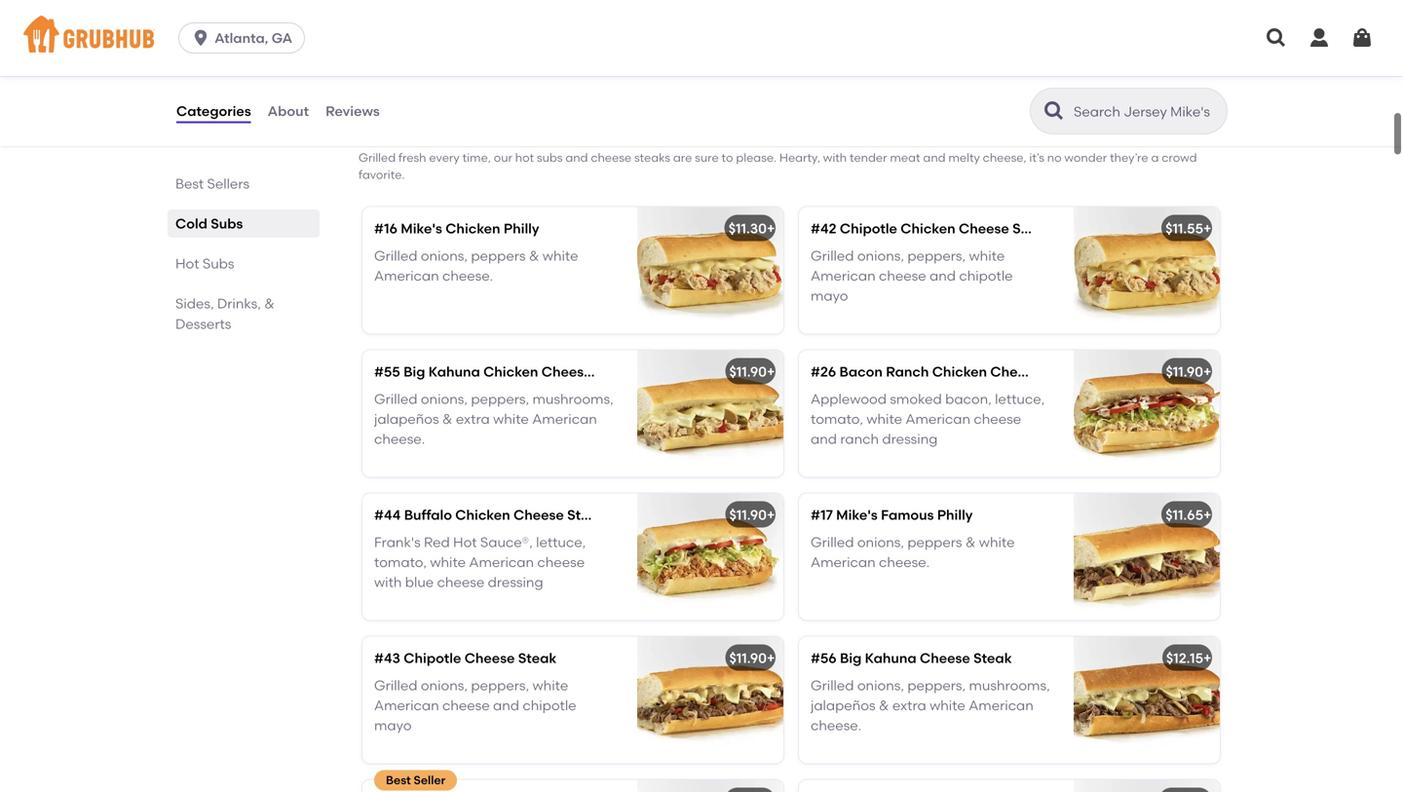 Task type: describe. For each thing, give the bounding box(es) containing it.
#12 cancro special image
[[1074, 0, 1221, 81]]

sauce®,
[[481, 533, 533, 549]]

subs for hot subs grilled fresh every time, our hot subs and cheese steaks are sure to please. hearty, with tender meat and melty cheese, it's no wonder they're a crowd favorite.
[[401, 122, 450, 146]]

#16 mike's chicken philly
[[374, 218, 540, 235]]

#17 mike's famous philly image
[[1074, 492, 1221, 619]]

$11.55
[[1166, 218, 1204, 235]]

$11.30 +
[[729, 218, 775, 235]]

peppers for chicken
[[471, 246, 526, 262]]

+ for #44 buffalo chicken cheese steak
[[767, 505, 775, 522]]

atlanta, ga
[[215, 30, 293, 46]]

ranch
[[886, 362, 929, 378]]

cheese inside hot subs grilled fresh every time, our hot subs and cheese steaks are sure to please. hearty, with tender meat and melty cheese, it's no wonder they're a crowd favorite.
[[591, 149, 632, 163]]

philly for #16 mike's chicken philly
[[504, 218, 540, 235]]

white inside frank's red hot sauce®, lettuce, tomato, white american cheese with blue cheese dressing
[[430, 552, 466, 569]]

melty
[[949, 149, 981, 163]]

peppers, for #55 big kahuna chicken cheese steak
[[471, 389, 530, 406]]

$12.15
[[1167, 648, 1204, 665]]

categories button
[[175, 76, 252, 146]]

#55 big kahuna chicken cheese steak image
[[638, 348, 784, 475]]

#42 chipotle chicken cheese steak image
[[1074, 205, 1221, 332]]

hot inside frank's red hot sauce®, lettuce, tomato, white american cheese with blue cheese dressing
[[453, 533, 477, 549]]

grilled inside hot subs grilled fresh every time, our hot subs and cheese steaks are sure to please. hearty, with tender meat and melty cheese, it's no wonder they're a crowd favorite.
[[359, 149, 396, 163]]

lettuce, inside frank's red hot sauce®, lettuce, tomato, white american cheese with blue cheese dressing
[[536, 533, 586, 549]]

#64 grilled portabella mushroom & swiss image
[[638, 778, 784, 793]]

to
[[722, 149, 734, 163]]

subs for cold subs
[[211, 215, 243, 232]]

big for #55
[[404, 362, 425, 378]]

mike's for #17
[[837, 505, 878, 522]]

sides,
[[175, 295, 214, 312]]

white inside applewood smoked bacon, lettuce, tomato, white american cheese and ranch dressing
[[867, 409, 903, 426]]

reviews button
[[325, 76, 381, 146]]

steaks
[[635, 149, 671, 163]]

american inside frank's red hot sauce®, lettuce, tomato, white american cheese with blue cheese dressing
[[469, 552, 534, 569]]

ga
[[272, 30, 293, 46]]

mushrooms, for cheese
[[533, 389, 614, 406]]

cold subs
[[175, 215, 243, 232]]

chipotle for steak
[[523, 696, 577, 712]]

peppers, for #43 chipotle cheese steak
[[471, 676, 530, 692]]

$11.55 +
[[1166, 218, 1212, 235]]

meat
[[891, 149, 921, 163]]

cheese. down #55
[[374, 429, 425, 445]]

+ for #43 chipotle cheese steak
[[767, 648, 775, 665]]

#56
[[811, 648, 837, 665]]

+ for #55 big kahuna chicken cheese steak
[[767, 362, 775, 378]]

+ for #26 bacon ranch chicken cheese steak
[[1204, 362, 1212, 378]]

chicken for chipotle
[[901, 218, 956, 235]]

cheese,
[[983, 149, 1027, 163]]

atlanta,
[[215, 30, 269, 46]]

grilled for #16 mike's chicken philly
[[374, 246, 418, 262]]

peppers, for #42 chipotle chicken cheese steak
[[908, 246, 966, 262]]

#43 chipotle cheese steak
[[374, 648, 557, 665]]

$11.90 for #55 big kahuna chicken cheese steak
[[730, 362, 767, 378]]

mayo for #43
[[374, 715, 412, 732]]

big for #56
[[840, 648, 862, 665]]

#55 big kahuna chicken cheese steak
[[374, 362, 634, 378]]

hot subs
[[175, 255, 234, 272]]

grilled onions, peppers & white american cheese. for famous
[[811, 533, 1015, 569]]

grilled onions, peppers, mushrooms, jalapeños & extra white american cheese. for chicken
[[374, 389, 614, 445]]

applewood
[[811, 389, 887, 406]]

bacon
[[840, 362, 883, 378]]

best seller button
[[363, 769, 784, 793]]

mushrooms, for steak
[[970, 676, 1051, 692]]

cold
[[175, 215, 208, 232]]

onions, for #42
[[858, 246, 905, 262]]

grilled onions, peppers, white american cheese and chipotle mayo for chicken
[[811, 246, 1014, 302]]

#44 buffalo chicken cheese steak image
[[638, 492, 784, 619]]

+ for #56 big kahuna cheese steak
[[1204, 648, 1212, 665]]

and inside applewood smoked bacon, lettuce, tomato, white american cheese and ranch dressing
[[811, 429, 837, 445]]

grilled for #56 big kahuna cheese steak
[[811, 676, 855, 692]]

frank's red hot sauce®, lettuce, tomato, white american cheese with blue cheese dressing
[[374, 533, 586, 589]]

atlanta, ga button
[[179, 22, 313, 54]]

subs for hot subs
[[203, 255, 234, 272]]

& inside sides, drinks, & desserts
[[264, 295, 275, 312]]

sides, drinks, & desserts
[[175, 295, 275, 332]]

chicken for buffalo
[[456, 505, 511, 522]]

desserts
[[175, 316, 231, 332]]

mike's for #16
[[401, 218, 442, 235]]

every
[[429, 149, 460, 163]]

+ for #16 mike's chicken philly
[[767, 218, 775, 235]]

cheese inside applewood smoked bacon, lettuce, tomato, white american cheese and ranch dressing
[[974, 409, 1022, 426]]

grilled for #17 mike's famous philly
[[811, 533, 855, 549]]

hot subs grilled fresh every time, our hot subs and cheese steaks are sure to please. hearty, with tender meat and melty cheese, it's no wonder they're a crowd favorite.
[[359, 122, 1198, 180]]

and right subs
[[566, 149, 588, 163]]

cheese down #43 chipotle cheese steak
[[443, 696, 490, 712]]

grilled for #55 big kahuna chicken cheese steak
[[374, 389, 418, 406]]

grilled onions, peppers & white american cheese. for chicken
[[374, 246, 579, 282]]

seller
[[414, 772, 446, 786]]

jalapeños for #55
[[374, 409, 439, 426]]

chipotle for #42
[[840, 218, 898, 235]]

it's
[[1030, 149, 1045, 163]]

hot
[[516, 149, 534, 163]]

applewood smoked bacon, lettuce, tomato, white american cheese and ranch dressing
[[811, 389, 1045, 445]]

smoked
[[890, 389, 943, 406]]

with inside hot subs grilled fresh every time, our hot subs and cheese steaks are sure to please. hearty, with tender meat and melty cheese, it's no wonder they're a crowd favorite.
[[824, 149, 847, 163]]

subs
[[537, 149, 563, 163]]

they're
[[1111, 149, 1149, 163]]

favorite.
[[359, 166, 405, 180]]

#26 bacon ranch chicken cheese steak
[[811, 362, 1083, 378]]



Task type: vqa. For each thing, say whether or not it's contained in the screenshot.
Hot within Hot Subs Grilled fresh every time, our hot subs and cheese steaks are sure to please. Hearty, with tender meat and melty cheese, it's no wonder they're a crowd favorite.
yes



Task type: locate. For each thing, give the bounding box(es) containing it.
0 horizontal spatial hot
[[175, 255, 199, 272]]

0 vertical spatial best
[[175, 175, 204, 192]]

hot down reviews
[[359, 122, 396, 146]]

1 horizontal spatial tomato,
[[811, 409, 864, 426]]

grilled down #56
[[811, 676, 855, 692]]

#44 buffalo chicken cheese steak
[[374, 505, 606, 522]]

subs down cold subs
[[203, 255, 234, 272]]

best seller
[[386, 772, 446, 786]]

grilled onions, peppers & white american cheese. down famous in the right of the page
[[811, 533, 1015, 569]]

chipotle right "#43"
[[404, 648, 461, 665]]

lettuce, inside applewood smoked bacon, lettuce, tomato, white american cheese and ranch dressing
[[996, 389, 1045, 406]]

#42
[[811, 218, 837, 235]]

#11 stickball special image
[[638, 0, 784, 81]]

$11.90 + for #26 bacon ranch chicken cheese steak
[[1166, 362, 1212, 378]]

subs up fresh
[[401, 122, 450, 146]]

extra
[[456, 409, 490, 426], [893, 696, 927, 712]]

our
[[494, 149, 513, 163]]

0 horizontal spatial peppers
[[471, 246, 526, 262]]

peppers
[[471, 246, 526, 262], [908, 533, 963, 549]]

0 horizontal spatial mayo
[[374, 715, 412, 732]]

subs
[[401, 122, 450, 146], [211, 215, 243, 232], [203, 255, 234, 272]]

extra down #55 big kahuna chicken cheese steak at the left top of page
[[456, 409, 490, 426]]

$11.90 +
[[730, 362, 775, 378], [1166, 362, 1212, 378], [730, 505, 775, 522], [730, 648, 775, 665]]

kahuna for cheese
[[865, 648, 917, 665]]

#16 mike's chicken philly image
[[638, 205, 784, 332]]

mayo up 'best seller'
[[374, 715, 412, 732]]

svg image inside atlanta, ga button
[[191, 28, 211, 48]]

dressing down smoked
[[883, 429, 938, 445]]

0 vertical spatial kahuna
[[429, 362, 480, 378]]

chipotle right '#42'
[[840, 218, 898, 235]]

tomato,
[[811, 409, 864, 426], [374, 552, 427, 569]]

0 horizontal spatial jalapeños
[[374, 409, 439, 426]]

grilled onions, peppers & white american cheese. down #16 mike's chicken philly
[[374, 246, 579, 282]]

$11.90 + for #55 big kahuna chicken cheese steak
[[730, 362, 775, 378]]

0 horizontal spatial chipotle
[[404, 648, 461, 665]]

0 horizontal spatial mike's
[[401, 218, 442, 235]]

tomato, down applewood
[[811, 409, 864, 426]]

1 vertical spatial grilled onions, peppers & white american cheese.
[[811, 533, 1015, 569]]

1 vertical spatial big
[[840, 648, 862, 665]]

0 vertical spatial philly
[[504, 218, 540, 235]]

0 vertical spatial peppers
[[471, 246, 526, 262]]

1 vertical spatial subs
[[211, 215, 243, 232]]

onions, for #17
[[858, 533, 905, 549]]

grilled onions, peppers, white american cheese and chipotle mayo for cheese
[[374, 676, 577, 732]]

0 vertical spatial tomato,
[[811, 409, 864, 426]]

onions, down #16 mike's chicken philly
[[421, 246, 468, 262]]

lettuce,
[[996, 389, 1045, 406], [536, 533, 586, 549]]

2 vertical spatial hot
[[453, 533, 477, 549]]

chipotle
[[840, 218, 898, 235], [404, 648, 461, 665]]

best left seller
[[386, 772, 411, 786]]

0 vertical spatial extra
[[456, 409, 490, 426]]

onions, for #55
[[421, 389, 468, 406]]

with left tender
[[824, 149, 847, 163]]

#55
[[374, 362, 400, 378]]

1 vertical spatial mayo
[[374, 715, 412, 732]]

#43
[[374, 648, 401, 665]]

dressing inside applewood smoked bacon, lettuce, tomato, white american cheese and ranch dressing
[[883, 429, 938, 445]]

peppers for famous
[[908, 533, 963, 549]]

&
[[529, 246, 540, 262], [264, 295, 275, 312], [443, 409, 453, 426], [966, 533, 976, 549], [879, 696, 890, 712]]

time,
[[463, 149, 491, 163]]

onions, down #43 chipotle cheese steak
[[421, 676, 468, 692]]

#17 mike's famous philly
[[811, 505, 973, 522]]

and left ranch
[[811, 429, 837, 445]]

tomato, down frank's
[[374, 552, 427, 569]]

1 horizontal spatial peppers
[[908, 533, 963, 549]]

0 horizontal spatial extra
[[456, 409, 490, 426]]

tomato, inside applewood smoked bacon, lettuce, tomato, white american cheese and ranch dressing
[[811, 409, 864, 426]]

0 horizontal spatial mushrooms,
[[533, 389, 614, 406]]

peppers,
[[908, 246, 966, 262], [471, 389, 530, 406], [471, 676, 530, 692], [908, 676, 966, 692]]

1 horizontal spatial grilled onions, peppers, white american cheese and chipotle mayo
[[811, 246, 1014, 302]]

buffalo
[[404, 505, 452, 522]]

1 horizontal spatial mayo
[[811, 285, 849, 302]]

with
[[824, 149, 847, 163], [374, 572, 402, 589]]

1 horizontal spatial chipotle
[[960, 266, 1014, 282]]

0 horizontal spatial dressing
[[488, 572, 544, 589]]

1 horizontal spatial grilled onions, peppers, mushrooms, jalapeños & extra white american cheese.
[[811, 676, 1051, 732]]

grilled down #55
[[374, 389, 418, 406]]

chipotle up best seller button
[[523, 696, 577, 712]]

1 horizontal spatial chipotle
[[840, 218, 898, 235]]

hot for hot subs grilled fresh every time, our hot subs and cheese steaks are sure to please. hearty, with tender meat and melty cheese, it's no wonder they're a crowd favorite.
[[359, 122, 396, 146]]

dressing down sauce®,
[[488, 572, 544, 589]]

grilled down "#16"
[[374, 246, 418, 262]]

1 horizontal spatial grilled onions, peppers & white american cheese.
[[811, 533, 1015, 569]]

and down #42 chipotle chicken cheese steak
[[930, 266, 956, 282]]

$11.90
[[730, 362, 767, 378], [1166, 362, 1204, 378], [730, 505, 767, 522], [730, 648, 767, 665]]

1 vertical spatial tomato,
[[374, 552, 427, 569]]

0 vertical spatial mike's
[[401, 218, 442, 235]]

grilled onions, peppers & white american cheese.
[[374, 246, 579, 282], [811, 533, 1015, 569]]

$11.90 for #43 chipotle cheese steak
[[730, 648, 767, 665]]

0 vertical spatial dressing
[[883, 429, 938, 445]]

mike's right "#16"
[[401, 218, 442, 235]]

peppers, for #56 big kahuna cheese steak
[[908, 676, 966, 692]]

kahuna
[[429, 362, 480, 378], [865, 648, 917, 665]]

a
[[1152, 149, 1160, 163]]

#66 portabella cheese steak image
[[1074, 778, 1221, 793]]

jalapeños
[[374, 409, 439, 426], [811, 696, 876, 712]]

search icon image
[[1043, 99, 1067, 123]]

svg image
[[1265, 26, 1289, 50], [1308, 26, 1332, 50], [1351, 26, 1375, 50], [191, 28, 211, 48]]

#56 big kahuna cheese steak
[[811, 648, 1013, 665]]

and right the meat
[[924, 149, 946, 163]]

1 horizontal spatial big
[[840, 648, 862, 665]]

lettuce, right sauce®,
[[536, 533, 586, 549]]

extra for chicken
[[456, 409, 490, 426]]

1 vertical spatial philly
[[938, 505, 973, 522]]

1 vertical spatial chipotle
[[523, 696, 577, 712]]

onions, for #43
[[421, 676, 468, 692]]

kahuna right #56
[[865, 648, 917, 665]]

mayo down '#42'
[[811, 285, 849, 302]]

hot inside hot subs grilled fresh every time, our hot subs and cheese steaks are sure to please. hearty, with tender meat and melty cheese, it's no wonder they're a crowd favorite.
[[359, 122, 396, 146]]

kahuna for chicken
[[429, 362, 480, 378]]

sure
[[695, 149, 719, 163]]

& down #16 mike's chicken philly
[[529, 246, 540, 262]]

sellers
[[207, 175, 250, 192]]

cheese down #42 chipotle chicken cheese steak
[[879, 266, 927, 282]]

about button
[[267, 76, 310, 146]]

are
[[674, 149, 692, 163]]

#26 bacon ranch chicken cheese steak image
[[1074, 348, 1221, 475]]

1 vertical spatial lettuce,
[[536, 533, 586, 549]]

1 horizontal spatial mike's
[[837, 505, 878, 522]]

philly right famous in the right of the page
[[938, 505, 973, 522]]

0 vertical spatial with
[[824, 149, 847, 163]]

best inside button
[[386, 772, 411, 786]]

0 vertical spatial mushrooms,
[[533, 389, 614, 406]]

big right #56
[[840, 648, 862, 665]]

1 vertical spatial mushrooms,
[[970, 676, 1051, 692]]

mayo for #42
[[811, 285, 849, 302]]

0 vertical spatial chipotle
[[960, 266, 1014, 282]]

0 horizontal spatial grilled onions, peppers, white american cheese and chipotle mayo
[[374, 676, 577, 732]]

#17
[[811, 505, 833, 522]]

$11.90 for #26 bacon ranch chicken cheese steak
[[1166, 362, 1204, 378]]

best for best seller
[[386, 772, 411, 786]]

1 horizontal spatial jalapeños
[[811, 696, 876, 712]]

frank's
[[374, 533, 421, 549]]

main navigation navigation
[[0, 0, 1404, 76]]

wonder
[[1065, 149, 1108, 163]]

1 vertical spatial dressing
[[488, 572, 544, 589]]

& down #55 big kahuna chicken cheese steak at the left top of page
[[443, 409, 453, 426]]

american
[[374, 266, 439, 282], [811, 266, 876, 282], [533, 409, 597, 426], [906, 409, 971, 426], [469, 552, 534, 569], [811, 552, 876, 569], [374, 696, 439, 712], [969, 696, 1034, 712]]

dressing
[[883, 429, 938, 445], [488, 572, 544, 589]]

jalapeños for #56
[[811, 696, 876, 712]]

grilled
[[359, 149, 396, 163], [374, 246, 418, 262], [811, 246, 855, 262], [374, 389, 418, 406], [811, 533, 855, 549], [374, 676, 418, 692], [811, 676, 855, 692]]

extra down #56 big kahuna cheese steak
[[893, 696, 927, 712]]

grilled down the #17
[[811, 533, 855, 549]]

and down #43 chipotle cheese steak
[[493, 696, 520, 712]]

no
[[1048, 149, 1062, 163]]

1 vertical spatial mike's
[[837, 505, 878, 522]]

onions, for #16
[[421, 246, 468, 262]]

categories
[[176, 103, 251, 119]]

0 vertical spatial hot
[[359, 122, 396, 146]]

peppers down famous in the right of the page
[[908, 533, 963, 549]]

hot right red
[[453, 533, 477, 549]]

bacon,
[[946, 389, 992, 406]]

#44
[[374, 505, 401, 522]]

peppers, down #55 big kahuna chicken cheese steak at the left top of page
[[471, 389, 530, 406]]

0 vertical spatial lettuce,
[[996, 389, 1045, 406]]

onions, for #56
[[858, 676, 905, 692]]

0 vertical spatial grilled onions, peppers, mushrooms, jalapeños & extra white american cheese.
[[374, 389, 614, 445]]

#16
[[374, 218, 398, 235]]

& down #17 mike's famous philly on the right of the page
[[966, 533, 976, 549]]

0 vertical spatial grilled onions, peppers & white american cheese.
[[374, 246, 579, 282]]

cheese. down famous in the right of the page
[[879, 552, 930, 569]]

big
[[404, 362, 425, 378], [840, 648, 862, 665]]

grilled down '#42'
[[811, 246, 855, 262]]

$11.65 +
[[1166, 505, 1212, 522]]

0 horizontal spatial grilled onions, peppers, mushrooms, jalapeños & extra white american cheese.
[[374, 389, 614, 445]]

red
[[424, 533, 450, 549]]

peppers, down #43 chipotle cheese steak
[[471, 676, 530, 692]]

+ for #17 mike's famous philly
[[1204, 505, 1212, 522]]

1 horizontal spatial best
[[386, 772, 411, 786]]

0 horizontal spatial kahuna
[[429, 362, 480, 378]]

1 horizontal spatial dressing
[[883, 429, 938, 445]]

onions, down #56 big kahuna cheese steak
[[858, 676, 905, 692]]

best
[[175, 175, 204, 192], [386, 772, 411, 786]]

1 vertical spatial grilled onions, peppers, mushrooms, jalapeños & extra white american cheese.
[[811, 676, 1051, 732]]

onions, down #42 chipotle chicken cheese steak
[[858, 246, 905, 262]]

chipotle for cheese
[[960, 266, 1014, 282]]

1 horizontal spatial philly
[[938, 505, 973, 522]]

0 horizontal spatial lettuce,
[[536, 533, 586, 549]]

grilled onions, peppers, mushrooms, jalapeños & extra white american cheese.
[[374, 389, 614, 445], [811, 676, 1051, 732]]

tender
[[850, 149, 888, 163]]

fresh
[[399, 149, 427, 163]]

1 vertical spatial kahuna
[[865, 648, 917, 665]]

mike's right the #17
[[837, 505, 878, 522]]

grilled for #42 chipotle chicken cheese steak
[[811, 246, 855, 262]]

0 vertical spatial grilled onions, peppers, white american cheese and chipotle mayo
[[811, 246, 1014, 302]]

1 vertical spatial extra
[[893, 696, 927, 712]]

please.
[[736, 149, 777, 163]]

#56 big kahuna cheese steak image
[[1074, 635, 1221, 762]]

1 horizontal spatial mushrooms,
[[970, 676, 1051, 692]]

cheese right blue
[[437, 572, 485, 589]]

1 vertical spatial best
[[386, 772, 411, 786]]

1 horizontal spatial kahuna
[[865, 648, 917, 665]]

$11.30
[[729, 218, 767, 235]]

grilled for #43 chipotle cheese steak
[[374, 676, 418, 692]]

philly for #17 mike's famous philly
[[938, 505, 973, 522]]

+
[[767, 218, 775, 235], [1204, 218, 1212, 235], [767, 362, 775, 378], [1204, 362, 1212, 378], [767, 505, 775, 522], [1204, 505, 1212, 522], [767, 648, 775, 665], [1204, 648, 1212, 665]]

grilled up favorite.
[[359, 149, 396, 163]]

onions, down #17 mike's famous philly on the right of the page
[[858, 533, 905, 549]]

$11.90 + for #44 buffalo chicken cheese steak
[[730, 505, 775, 522]]

#26
[[811, 362, 837, 378]]

and
[[566, 149, 588, 163], [924, 149, 946, 163], [930, 266, 956, 282], [811, 429, 837, 445], [493, 696, 520, 712]]

blue
[[405, 572, 434, 589]]

+ for #42 chipotle chicken cheese steak
[[1204, 218, 1212, 235]]

& right drinks,
[[264, 295, 275, 312]]

grilled down "#43"
[[374, 676, 418, 692]]

about
[[268, 103, 309, 119]]

famous
[[881, 505, 934, 522]]

1 vertical spatial jalapeños
[[811, 696, 876, 712]]

cheese left 'steaks'
[[591, 149, 632, 163]]

0 horizontal spatial chipotle
[[523, 696, 577, 712]]

chipotle for #43
[[404, 648, 461, 665]]

1 vertical spatial chipotle
[[404, 648, 461, 665]]

extra for cheese
[[893, 696, 927, 712]]

chicken for mike's
[[446, 218, 501, 235]]

lettuce, right bacon,
[[996, 389, 1045, 406]]

crowd
[[1162, 149, 1198, 163]]

best sellers
[[175, 175, 250, 192]]

jalapeños down #56
[[811, 696, 876, 712]]

$11.65
[[1166, 505, 1204, 522]]

chipotle down #42 chipotle chicken cheese steak
[[960, 266, 1014, 282]]

peppers, down #56 big kahuna cheese steak
[[908, 676, 966, 692]]

subs inside hot subs grilled fresh every time, our hot subs and cheese steaks are sure to please. hearty, with tender meat and melty cheese, it's no wonder they're a crowd favorite.
[[401, 122, 450, 146]]

drinks,
[[217, 295, 261, 312]]

subs right the cold
[[211, 215, 243, 232]]

2 vertical spatial subs
[[203, 255, 234, 272]]

0 horizontal spatial grilled onions, peppers & white american cheese.
[[374, 246, 579, 282]]

kahuna right #55
[[429, 362, 480, 378]]

hot
[[359, 122, 396, 146], [175, 255, 199, 272], [453, 533, 477, 549]]

cheese
[[591, 149, 632, 163], [879, 266, 927, 282], [974, 409, 1022, 426], [538, 552, 585, 569], [437, 572, 485, 589], [443, 696, 490, 712]]

0 vertical spatial jalapeños
[[374, 409, 439, 426]]

best left sellers
[[175, 175, 204, 192]]

$11.90 for #44 buffalo chicken cheese steak
[[730, 505, 767, 522]]

1 horizontal spatial with
[[824, 149, 847, 163]]

1 horizontal spatial extra
[[893, 696, 927, 712]]

#43 chipotle cheese steak image
[[638, 635, 784, 762]]

best for best sellers
[[175, 175, 204, 192]]

Search Jersey Mike's search field
[[1072, 102, 1222, 121]]

0 horizontal spatial philly
[[504, 218, 540, 235]]

& down #56 big kahuna cheese steak
[[879, 696, 890, 712]]

#42 chipotle chicken cheese steak
[[811, 218, 1052, 235]]

big right #55
[[404, 362, 425, 378]]

jalapeños down #55
[[374, 409, 439, 426]]

0 horizontal spatial tomato,
[[374, 552, 427, 569]]

american inside applewood smoked bacon, lettuce, tomato, white american cheese and ranch dressing
[[906, 409, 971, 426]]

philly down hot
[[504, 218, 540, 235]]

1 vertical spatial with
[[374, 572, 402, 589]]

hearty,
[[780, 149, 821, 163]]

0 horizontal spatial with
[[374, 572, 402, 589]]

hot down the cold
[[175, 255, 199, 272]]

1 horizontal spatial lettuce,
[[996, 389, 1045, 406]]

1 vertical spatial hot
[[175, 255, 199, 272]]

0 vertical spatial big
[[404, 362, 425, 378]]

grilled onions, peppers, mushrooms, jalapeños & extra white american cheese. for cheese
[[811, 676, 1051, 732]]

peppers, down #42 chipotle chicken cheese steak
[[908, 246, 966, 262]]

ranch
[[841, 429, 879, 445]]

mushrooms,
[[533, 389, 614, 406], [970, 676, 1051, 692]]

0 vertical spatial chipotle
[[840, 218, 898, 235]]

0 vertical spatial mayo
[[811, 285, 849, 302]]

grilled onions, peppers, white american cheese and chipotle mayo down #42 chipotle chicken cheese steak
[[811, 246, 1014, 302]]

with inside frank's red hot sauce®, lettuce, tomato, white american cheese with blue cheese dressing
[[374, 572, 402, 589]]

grilled onions, peppers, mushrooms, jalapeños & extra white american cheese. down #55 big kahuna chicken cheese steak at the left top of page
[[374, 389, 614, 445]]

0 horizontal spatial best
[[175, 175, 204, 192]]

reviews
[[326, 103, 380, 119]]

hot for hot subs
[[175, 255, 199, 272]]

cheese. down #16 mike's chicken philly
[[443, 266, 493, 282]]

cheese down bacon,
[[974, 409, 1022, 426]]

mike's
[[401, 218, 442, 235], [837, 505, 878, 522]]

with left blue
[[374, 572, 402, 589]]

1 vertical spatial peppers
[[908, 533, 963, 549]]

mayo
[[811, 285, 849, 302], [374, 715, 412, 732]]

peppers down #16 mike's chicken philly
[[471, 246, 526, 262]]

0 vertical spatial subs
[[401, 122, 450, 146]]

1 vertical spatial grilled onions, peppers, white american cheese and chipotle mayo
[[374, 676, 577, 732]]

onions, down #55 big kahuna chicken cheese steak at the left top of page
[[421, 389, 468, 406]]

cheese. down #56
[[811, 715, 862, 732]]

grilled onions, peppers, mushrooms, jalapeños & extra white american cheese. down #56 big kahuna cheese steak
[[811, 676, 1051, 732]]

cheese.
[[443, 266, 493, 282], [374, 429, 425, 445], [879, 552, 930, 569], [811, 715, 862, 732]]

dressing inside frank's red hot sauce®, lettuce, tomato, white american cheese with blue cheese dressing
[[488, 572, 544, 589]]

2 horizontal spatial hot
[[453, 533, 477, 549]]

white
[[543, 246, 579, 262], [970, 246, 1005, 262], [493, 409, 529, 426], [867, 409, 903, 426], [980, 533, 1015, 549], [430, 552, 466, 569], [533, 676, 569, 692], [930, 696, 966, 712]]

philly
[[504, 218, 540, 235], [938, 505, 973, 522]]

tomato, inside frank's red hot sauce®, lettuce, tomato, white american cheese with blue cheese dressing
[[374, 552, 427, 569]]

1 horizontal spatial hot
[[359, 122, 396, 146]]

cheese down #44 buffalo chicken cheese steak in the bottom of the page
[[538, 552, 585, 569]]

0 horizontal spatial big
[[404, 362, 425, 378]]

$12.15 +
[[1167, 648, 1212, 665]]

grilled onions, peppers, white american cheese and chipotle mayo down #43 chipotle cheese steak
[[374, 676, 577, 732]]

$11.90 + for #43 chipotle cheese steak
[[730, 648, 775, 665]]



